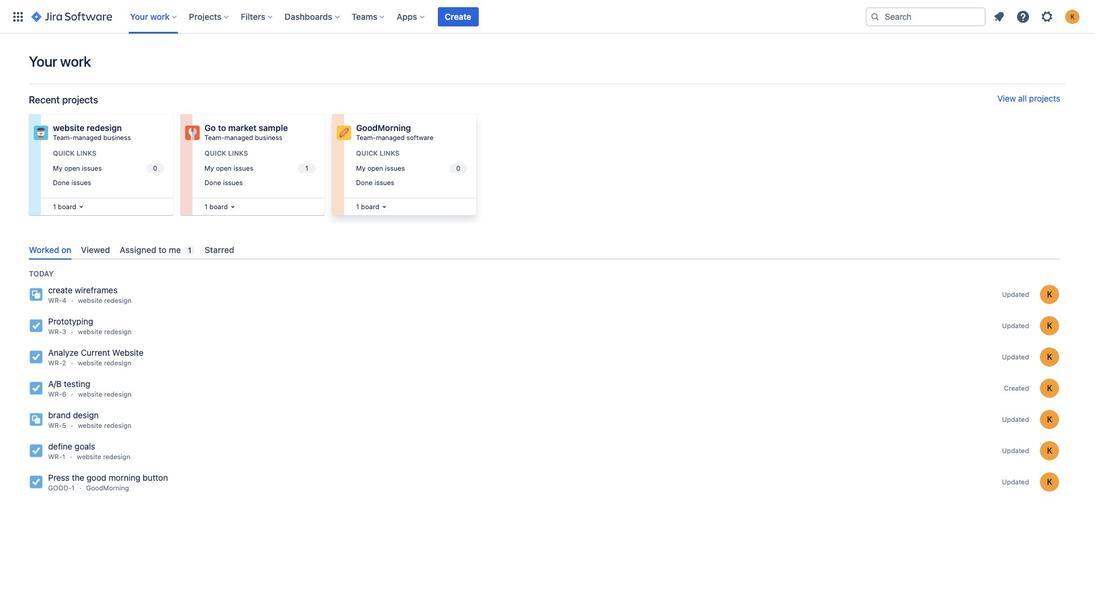 Task type: locate. For each thing, give the bounding box(es) containing it.
updated
[[1002, 291, 1029, 299], [1002, 322, 1029, 330], [1002, 353, 1029, 361], [1002, 416, 1029, 424], [1002, 447, 1029, 455], [1002, 478, 1029, 486]]

1 board image from the left
[[76, 202, 86, 212]]

5
[[62, 422, 66, 430]]

redesign inside define goals wr-1 · website redesign
[[103, 453, 130, 461]]

· inside the create wireframes wr-4 · website redesign
[[71, 297, 73, 305]]

2 horizontal spatial quick
[[356, 149, 378, 157]]

wr- inside define goals wr-1 · website redesign
[[48, 453, 62, 461]]

1 horizontal spatial team-
[[205, 134, 224, 141]]

website down testing
[[78, 391, 102, 398]]

2 horizontal spatial 1 board
[[356, 203, 379, 211]]

0 horizontal spatial your
[[29, 53, 57, 70]]

0 vertical spatial your
[[130, 11, 148, 21]]

2 quick links from the left
[[205, 149, 248, 157]]

business
[[103, 134, 131, 141], [255, 134, 282, 141]]

my open issues for team-
[[53, 164, 102, 172]]

managed left software at the top of the page
[[376, 134, 405, 141]]

3 team- from the left
[[356, 134, 376, 141]]

3 quick from the left
[[356, 149, 378, 157]]

my for team-
[[53, 164, 62, 172]]

1 board for managed
[[356, 203, 379, 211]]

1 horizontal spatial quick links
[[205, 149, 248, 157]]

brand design wr-5 · website redesign
[[48, 410, 131, 430]]

1 team- from the left
[[53, 134, 73, 141]]

website inside a/b testing wr-6 · website redesign
[[78, 391, 102, 398]]

quick down goodmorning team-managed software
[[356, 149, 378, 157]]

my
[[53, 164, 62, 172], [205, 164, 214, 172], [356, 164, 366, 172]]

2 horizontal spatial done issues link
[[354, 176, 469, 190]]

0 horizontal spatial 1 board button
[[51, 200, 86, 214]]

1 horizontal spatial work
[[150, 11, 170, 21]]

0 horizontal spatial your work
[[29, 53, 91, 70]]

2 updated from the top
[[1002, 322, 1029, 330]]

links down website redesign team-managed business
[[76, 149, 96, 157]]

2 horizontal spatial links
[[380, 149, 400, 157]]

your work left the projects
[[130, 11, 170, 21]]

done issues link down software at the top of the page
[[354, 176, 469, 190]]

wr- inside a/b testing wr-6 · website redesign
[[48, 391, 62, 398]]

updated for analyze current website
[[1002, 353, 1029, 361]]

0 horizontal spatial done issues
[[53, 179, 91, 187]]

managed inside go to market sample team-managed business
[[224, 134, 253, 141]]

my open issues down goodmorning team-managed software
[[356, 164, 405, 172]]

links for team-
[[76, 149, 96, 157]]

work up recent projects on the left top of page
[[60, 53, 91, 70]]

your inside popup button
[[130, 11, 148, 21]]

goodmorning down good
[[86, 484, 129, 492]]

all
[[1018, 93, 1027, 103]]

my open issues link for sample
[[202, 162, 318, 175]]

goodmorning up software at the top of the page
[[356, 123, 411, 133]]

done issues for managed
[[356, 179, 394, 187]]

morning
[[109, 473, 140, 483]]

wr- inside brand design wr-5 · website redesign
[[48, 422, 62, 430]]

team- down recent projects on the left top of page
[[53, 134, 73, 141]]

0 horizontal spatial quick
[[53, 149, 75, 157]]

4 updated from the top
[[1002, 416, 1029, 424]]

1 updated from the top
[[1002, 291, 1029, 299]]

tab list
[[24, 240, 1065, 260]]

open
[[64, 164, 80, 172], [216, 164, 232, 172], [367, 164, 383, 172]]

create wireframes wr-4 · website redesign
[[48, 285, 132, 305]]

done issues for market
[[205, 179, 243, 187]]

3 quick links from the left
[[356, 149, 400, 157]]

done issues link down website redesign team-managed business
[[51, 176, 166, 190]]

managed down market
[[224, 134, 253, 141]]

quick for managed
[[356, 149, 378, 157]]

your work
[[130, 11, 170, 21], [29, 53, 91, 70]]

1 horizontal spatial open
[[216, 164, 232, 172]]

work left the projects
[[150, 11, 170, 21]]

1 managed from the left
[[73, 134, 101, 141]]

1 horizontal spatial your
[[130, 11, 148, 21]]

1 inside define goals wr-1 · website redesign
[[62, 453, 65, 461]]

my open issues link down website redesign team-managed business
[[51, 162, 166, 175]]

redesign inside the create wireframes wr-4 · website redesign
[[104, 297, 132, 305]]

5 updated from the top
[[1002, 447, 1029, 455]]

managed
[[73, 134, 101, 141], [224, 134, 253, 141], [376, 134, 405, 141]]

links for market
[[228, 149, 248, 157]]

worked on
[[29, 245, 71, 255]]

website
[[53, 123, 84, 133], [78, 297, 102, 305], [78, 328, 102, 336], [78, 359, 102, 367], [78, 391, 102, 398], [78, 422, 102, 430], [77, 453, 101, 461]]

links
[[76, 149, 96, 157], [228, 149, 248, 157], [380, 149, 400, 157]]

done issues down goodmorning team-managed software
[[356, 179, 394, 187]]

1 horizontal spatial your work
[[130, 11, 170, 21]]

testing
[[64, 379, 90, 389]]

wr-
[[48, 297, 62, 305], [48, 328, 62, 336], [48, 359, 62, 367], [48, 391, 62, 398], [48, 422, 62, 430], [48, 453, 62, 461]]

2 business from the left
[[255, 134, 282, 141]]

0 horizontal spatial my open issues
[[53, 164, 102, 172]]

2 my open issues from the left
[[205, 164, 253, 172]]

2 horizontal spatial managed
[[376, 134, 405, 141]]

1 links from the left
[[76, 149, 96, 157]]

· right 3
[[71, 328, 73, 336]]

2 board from the left
[[210, 203, 228, 211]]

my open issues down website redesign team-managed business
[[53, 164, 102, 172]]

done issues up 1 board dropdown button
[[205, 179, 243, 187]]

redesign up brand design wr-5 · website redesign
[[104, 391, 132, 398]]

1 board for team-
[[53, 203, 76, 211]]

a/b
[[48, 379, 62, 389]]

6 updated from the top
[[1002, 478, 1029, 486]]

projects up website redesign team-managed business
[[62, 94, 98, 105]]

quick down go
[[205, 149, 226, 157]]

wireframes
[[75, 285, 118, 295]]

1 board from the left
[[58, 203, 76, 211]]

done issues down website redesign team-managed business
[[53, 179, 91, 187]]

goodmorning
[[356, 123, 411, 133], [86, 484, 129, 492]]

to
[[218, 123, 226, 133], [159, 245, 167, 255]]

1 my open issues from the left
[[53, 164, 102, 172]]

my for market
[[205, 164, 214, 172]]

1 horizontal spatial done issues
[[205, 179, 243, 187]]

0 horizontal spatial done issues link
[[51, 176, 166, 190]]

0 horizontal spatial my
[[53, 164, 62, 172]]

1 horizontal spatial quick
[[205, 149, 226, 157]]

2 horizontal spatial open
[[367, 164, 383, 172]]

quick links for managed
[[356, 149, 400, 157]]

worked
[[29, 245, 59, 255]]

2 horizontal spatial my
[[356, 164, 366, 172]]

1 business from the left
[[103, 134, 131, 141]]

quick down website redesign team-managed business
[[53, 149, 75, 157]]

wr- down brand
[[48, 422, 62, 430]]

1 horizontal spatial board image
[[379, 202, 389, 212]]

1 1 board from the left
[[53, 203, 76, 211]]

1 horizontal spatial my open issues link
[[202, 162, 318, 175]]

0 vertical spatial work
[[150, 11, 170, 21]]

to inside go to market sample team-managed business
[[218, 123, 226, 133]]

2 my open issues link from the left
[[202, 162, 318, 175]]

board for team-
[[58, 203, 76, 211]]

analyze current website wr-2 · website redesign
[[48, 348, 143, 367]]

wr- inside analyze current website wr-2 · website redesign
[[48, 359, 62, 367]]

redesign up the morning
[[103, 453, 130, 461]]

2 horizontal spatial done issues
[[356, 179, 394, 187]]

1 quick from the left
[[53, 149, 75, 157]]

wr- for a/b
[[48, 391, 62, 398]]

dashboards
[[285, 11, 332, 21]]

your
[[130, 11, 148, 21], [29, 53, 57, 70]]

banner
[[0, 0, 1094, 34]]

done up 1 board dropdown button
[[205, 179, 221, 187]]

website inside the create wireframes wr-4 · website redesign
[[78, 297, 102, 305]]

0 horizontal spatial board image
[[76, 202, 86, 212]]

4
[[62, 297, 66, 305]]

2 horizontal spatial my open issues link
[[354, 162, 469, 175]]

1 done issues link from the left
[[51, 176, 166, 190]]

3 wr- from the top
[[48, 359, 62, 367]]

my open issues for managed
[[356, 164, 405, 172]]

redesign down recent projects on the left top of page
[[87, 123, 122, 133]]

done issues link for managed
[[51, 176, 166, 190]]

software
[[407, 134, 434, 141]]

website down recent projects on the left top of page
[[53, 123, 84, 133]]

quick links
[[53, 149, 96, 157], [205, 149, 248, 157], [356, 149, 400, 157]]

0 horizontal spatial to
[[159, 245, 167, 255]]

team- down go
[[205, 134, 224, 141]]

1 vertical spatial work
[[60, 53, 91, 70]]

appswitcher icon image
[[11, 9, 25, 24]]

board image
[[76, 202, 86, 212], [379, 202, 389, 212]]

wr- down analyze
[[48, 359, 62, 367]]

to left me
[[159, 245, 167, 255]]

1 horizontal spatial business
[[255, 134, 282, 141]]

view all projects
[[998, 93, 1061, 103]]

wr- down the a/b
[[48, 391, 62, 398]]

1 horizontal spatial managed
[[224, 134, 253, 141]]

0 horizontal spatial managed
[[73, 134, 101, 141]]

3 my from the left
[[356, 164, 366, 172]]

3 my open issues link from the left
[[354, 162, 469, 175]]

0 horizontal spatial board
[[58, 203, 76, 211]]

4 wr- from the top
[[48, 391, 62, 398]]

1 inside 1 board dropdown button
[[205, 203, 208, 211]]

· inside a/b testing wr-6 · website redesign
[[71, 391, 73, 398]]

done issues link
[[51, 176, 166, 190], [202, 176, 318, 190], [354, 176, 469, 190]]

your work up recent projects on the left top of page
[[29, 53, 91, 70]]

redesign up the website
[[104, 328, 132, 336]]

2 my from the left
[[205, 164, 214, 172]]

1 board button
[[202, 200, 237, 214]]

3 board from the left
[[361, 203, 379, 211]]

1 horizontal spatial goodmorning
[[356, 123, 411, 133]]

1 board button for redesign
[[51, 200, 86, 214]]

2 horizontal spatial board
[[361, 203, 379, 211]]

issues
[[82, 164, 102, 172], [234, 164, 253, 172], [385, 164, 405, 172], [71, 179, 91, 187], [223, 179, 243, 187], [375, 179, 394, 187]]

2 managed from the left
[[224, 134, 253, 141]]

3 done issues from the left
[[356, 179, 394, 187]]

my open issues link down software at the top of the page
[[354, 162, 469, 175]]

2 horizontal spatial my open issues
[[356, 164, 405, 172]]

updated for define goals
[[1002, 447, 1029, 455]]

0 horizontal spatial my open issues link
[[51, 162, 166, 175]]

wr- down create
[[48, 297, 62, 305]]

·
[[71, 297, 73, 305], [71, 328, 73, 336], [71, 359, 73, 367], [71, 391, 73, 398], [71, 422, 73, 430], [70, 453, 72, 461], [79, 484, 81, 492]]

1 vertical spatial to
[[159, 245, 167, 255]]

redesign
[[87, 123, 122, 133], [104, 297, 132, 305], [104, 328, 132, 336], [104, 359, 131, 367], [104, 391, 132, 398], [104, 422, 131, 430], [103, 453, 130, 461]]

done issues link for sample
[[202, 176, 318, 190]]

2 open from the left
[[216, 164, 232, 172]]

0 horizontal spatial links
[[76, 149, 96, 157]]

0 horizontal spatial quick links
[[53, 149, 96, 157]]

website inside define goals wr-1 · website redesign
[[77, 453, 101, 461]]

· down the
[[79, 484, 81, 492]]

0 horizontal spatial done
[[53, 179, 69, 187]]

website down current
[[78, 359, 102, 367]]

to inside tab list
[[159, 245, 167, 255]]

1 my from the left
[[53, 164, 62, 172]]

2 done from the left
[[205, 179, 221, 187]]

website up current
[[78, 328, 102, 336]]

0 horizontal spatial team-
[[53, 134, 73, 141]]

1 quick links from the left
[[53, 149, 96, 157]]

wr- down the 'prototyping' at the left bottom
[[48, 328, 62, 336]]

2 board image from the left
[[379, 202, 389, 212]]

5 wr- from the top
[[48, 422, 62, 430]]

quick links down go to market sample team-managed business
[[205, 149, 248, 157]]

my open issues link
[[51, 162, 166, 175], [202, 162, 318, 175], [354, 162, 469, 175]]

1 wr- from the top
[[48, 297, 62, 305]]

website inside brand design wr-5 · website redesign
[[78, 422, 102, 430]]

· down the define on the left bottom
[[70, 453, 72, 461]]

team- left software at the top of the page
[[356, 134, 376, 141]]

2 done issues link from the left
[[202, 176, 318, 190]]

· inside brand design wr-5 · website redesign
[[71, 422, 73, 430]]

1 horizontal spatial my open issues
[[205, 164, 253, 172]]

wr- inside the create wireframes wr-4 · website redesign
[[48, 297, 62, 305]]

to for go
[[218, 123, 226, 133]]

links down goodmorning team-managed software
[[380, 149, 400, 157]]

0 horizontal spatial goodmorning
[[86, 484, 129, 492]]

assigned
[[120, 245, 156, 255]]

2 wr- from the top
[[48, 328, 62, 336]]

done down website redesign team-managed business
[[53, 179, 69, 187]]

2 horizontal spatial quick links
[[356, 149, 400, 157]]

done down goodmorning team-managed software
[[356, 179, 373, 187]]

6 wr- from the top
[[48, 453, 62, 461]]

2 done issues from the left
[[205, 179, 243, 187]]

board inside dropdown button
[[210, 203, 228, 211]]

links for managed
[[380, 149, 400, 157]]

board for managed
[[361, 203, 379, 211]]

website inside prototyping wr-3 · website redesign
[[78, 328, 102, 336]]

links down go to market sample team-managed business
[[228, 149, 248, 157]]

define
[[48, 442, 72, 452]]

done for team-
[[53, 179, 69, 187]]

3
[[62, 328, 66, 336]]

my down go
[[205, 164, 214, 172]]

managed down recent projects on the left top of page
[[73, 134, 101, 141]]

open down goodmorning team-managed software
[[367, 164, 383, 172]]

goals
[[75, 442, 95, 452]]

website down design
[[78, 422, 102, 430]]

to right go
[[218, 123, 226, 133]]

jira software image
[[31, 9, 112, 24], [31, 9, 112, 24]]

filters button
[[237, 7, 277, 26]]

starred
[[205, 245, 234, 255]]

1 horizontal spatial board
[[210, 203, 228, 211]]

3 managed from the left
[[376, 134, 405, 141]]

quick
[[53, 149, 75, 157], [205, 149, 226, 157], [356, 149, 378, 157]]

1 horizontal spatial my
[[205, 164, 214, 172]]

· inside define goals wr-1 · website redesign
[[70, 453, 72, 461]]

primary element
[[7, 0, 856, 33]]

· right "2"
[[71, 359, 73, 367]]

1 vertical spatial goodmorning
[[86, 484, 129, 492]]

3 links from the left
[[380, 149, 400, 157]]

redesign down the website
[[104, 359, 131, 367]]

a/b testing wr-6 · website redesign
[[48, 379, 132, 398]]

team-
[[53, 134, 73, 141], [205, 134, 224, 141], [356, 134, 376, 141]]

open down website redesign team-managed business
[[64, 164, 80, 172]]

work
[[150, 11, 170, 21], [60, 53, 91, 70]]

· right the 5
[[71, 422, 73, 430]]

1 1 board button from the left
[[51, 200, 86, 214]]

1 board inside dropdown button
[[205, 203, 228, 211]]

1 horizontal spatial 1 board
[[205, 203, 228, 211]]

1 horizontal spatial to
[[218, 123, 226, 133]]

1 done issues from the left
[[53, 179, 91, 187]]

· right 6
[[71, 391, 73, 398]]

projects right the all
[[1029, 93, 1061, 103]]

projects
[[1029, 93, 1061, 103], [62, 94, 98, 105]]

3 open from the left
[[367, 164, 383, 172]]

0 vertical spatial goodmorning
[[356, 123, 411, 133]]

1 done from the left
[[53, 179, 69, 187]]

0 vertical spatial to
[[218, 123, 226, 133]]

created
[[1004, 385, 1029, 392]]

quick links down website redesign team-managed business
[[53, 149, 96, 157]]

website down wireframes
[[78, 297, 102, 305]]

my open issues up board icon
[[205, 164, 253, 172]]

done
[[53, 179, 69, 187], [205, 179, 221, 187], [356, 179, 373, 187]]

press
[[48, 473, 70, 483]]

1 open from the left
[[64, 164, 80, 172]]

0 horizontal spatial open
[[64, 164, 80, 172]]

team- inside go to market sample team-managed business
[[205, 134, 224, 141]]

my open issues
[[53, 164, 102, 172], [205, 164, 253, 172], [356, 164, 405, 172]]

1 my open issues link from the left
[[51, 162, 166, 175]]

3 done issues link from the left
[[354, 176, 469, 190]]

my open issues link down go to market sample team-managed business
[[202, 162, 318, 175]]

website inside analyze current website wr-2 · website redesign
[[78, 359, 102, 367]]

0 vertical spatial your work
[[130, 11, 170, 21]]

brand
[[48, 410, 71, 421]]

done for market
[[205, 179, 221, 187]]

2 1 board from the left
[[205, 203, 228, 211]]

2 links from the left
[[228, 149, 248, 157]]

recent projects
[[29, 94, 98, 105]]

quick links down goodmorning team-managed software
[[356, 149, 400, 157]]

redesign up define goals wr-1 · website redesign
[[104, 422, 131, 430]]

2 quick from the left
[[205, 149, 226, 157]]

open up 1 board dropdown button
[[216, 164, 232, 172]]

1
[[53, 203, 56, 211], [205, 203, 208, 211], [356, 203, 359, 211], [188, 246, 191, 255], [62, 453, 65, 461], [71, 484, 75, 492]]

0 horizontal spatial business
[[103, 134, 131, 141]]

your work button
[[126, 7, 182, 26]]

2 horizontal spatial team-
[[356, 134, 376, 141]]

0 horizontal spatial 1 board
[[53, 203, 76, 211]]

3 1 board from the left
[[356, 203, 379, 211]]

1 horizontal spatial 1 board button
[[354, 200, 389, 214]]

1 board button for team-
[[354, 200, 389, 214]]

done issues
[[53, 179, 91, 187], [205, 179, 243, 187], [356, 179, 394, 187]]

my down goodmorning team-managed software
[[356, 164, 366, 172]]

current
[[81, 348, 110, 358]]

1 board button
[[51, 200, 86, 214], [354, 200, 389, 214]]

1 horizontal spatial done
[[205, 179, 221, 187]]

3 my open issues from the left
[[356, 164, 405, 172]]

to for assigned
[[159, 245, 167, 255]]

1 vertical spatial your work
[[29, 53, 91, 70]]

· right 4 at the top
[[71, 297, 73, 305]]

projects button
[[185, 7, 234, 26]]

team- inside goodmorning team-managed software
[[356, 134, 376, 141]]

done issues for team-
[[53, 179, 91, 187]]

redesign inside a/b testing wr-6 · website redesign
[[104, 391, 132, 398]]

design
[[73, 410, 99, 421]]

website down goals
[[77, 453, 101, 461]]

2 1 board button from the left
[[354, 200, 389, 214]]

wr- down the define on the left bottom
[[48, 453, 62, 461]]

2 team- from the left
[[205, 134, 224, 141]]

1 board
[[53, 203, 76, 211], [205, 203, 228, 211], [356, 203, 379, 211]]

board
[[58, 203, 76, 211], [210, 203, 228, 211], [361, 203, 379, 211]]

2 horizontal spatial done
[[356, 179, 373, 187]]

3 done from the left
[[356, 179, 373, 187]]

wr- for brand
[[48, 422, 62, 430]]

3 updated from the top
[[1002, 353, 1029, 361]]

done issues link up board icon
[[202, 176, 318, 190]]

1 vertical spatial your
[[29, 53, 57, 70]]

1 horizontal spatial links
[[228, 149, 248, 157]]

1 horizontal spatial done issues link
[[202, 176, 318, 190]]

managed inside website redesign team-managed business
[[73, 134, 101, 141]]

my down website redesign team-managed business
[[53, 164, 62, 172]]

redesign down wireframes
[[104, 297, 132, 305]]



Task type: describe. For each thing, give the bounding box(es) containing it.
redesign inside brand design wr-5 · website redesign
[[104, 422, 131, 430]]

create
[[48, 285, 72, 295]]

search image
[[870, 12, 880, 21]]

assigned to me
[[120, 245, 181, 255]]

my open issues for market
[[205, 164, 253, 172]]

open for managed
[[367, 164, 383, 172]]

1 inside press the good morning button good-1 · goodmorning
[[71, 484, 75, 492]]

market
[[228, 123, 257, 133]]

updated for create wireframes
[[1002, 291, 1029, 299]]

board for market
[[210, 203, 228, 211]]

teams
[[352, 11, 377, 21]]

create
[[445, 11, 471, 21]]

dashboards button
[[281, 7, 344, 26]]

wr- inside prototyping wr-3 · website redesign
[[48, 328, 62, 336]]

prototyping wr-3 · website redesign
[[48, 317, 132, 336]]

tab list containing worked on
[[24, 240, 1065, 260]]

done issues link for software
[[354, 176, 469, 190]]

quick links for market
[[205, 149, 248, 157]]

on
[[61, 245, 71, 255]]

1 board for market
[[205, 203, 228, 211]]

updated for press the good morning button
[[1002, 478, 1029, 486]]

good-
[[48, 484, 71, 492]]

business inside go to market sample team-managed business
[[255, 134, 282, 141]]

analyze
[[48, 348, 78, 358]]

2
[[62, 359, 66, 367]]

the
[[72, 473, 84, 483]]

goodmorning team-managed software
[[356, 123, 434, 141]]

create button
[[438, 7, 479, 26]]

goodmorning inside press the good morning button good-1 · goodmorning
[[86, 484, 129, 492]]

go
[[205, 123, 216, 133]]

go to market sample team-managed business
[[205, 123, 288, 141]]

· inside press the good morning button good-1 · goodmorning
[[79, 484, 81, 492]]

wr- for create
[[48, 297, 62, 305]]

teams button
[[348, 7, 389, 26]]

board image for redesign
[[76, 202, 86, 212]]

updated for brand design
[[1002, 416, 1029, 424]]

work inside popup button
[[150, 11, 170, 21]]

0 horizontal spatial projects
[[62, 94, 98, 105]]

board image
[[228, 202, 237, 212]]

quick for market
[[205, 149, 226, 157]]

me
[[169, 245, 181, 255]]

view
[[998, 93, 1016, 103]]

team- inside website redesign team-managed business
[[53, 134, 73, 141]]

help image
[[1016, 9, 1031, 24]]

apps button
[[393, 7, 429, 26]]

today
[[29, 270, 54, 279]]

updated for prototyping
[[1002, 322, 1029, 330]]

website inside website redesign team-managed business
[[53, 123, 84, 133]]

1 horizontal spatial projects
[[1029, 93, 1061, 103]]

board image for team-
[[379, 202, 389, 212]]

viewed
[[81, 245, 110, 255]]

filters
[[241, 11, 265, 21]]

press the good morning button good-1 · goodmorning
[[48, 473, 168, 492]]

banner containing your work
[[0, 0, 1094, 34]]

website redesign team-managed business
[[53, 123, 131, 141]]

view all projects link
[[998, 93, 1061, 106]]

projects
[[189, 11, 222, 21]]

recent
[[29, 94, 60, 105]]

sample
[[259, 123, 288, 133]]

wr- for define
[[48, 453, 62, 461]]

business inside website redesign team-managed business
[[103, 134, 131, 141]]

button
[[143, 473, 168, 483]]

apps
[[397, 11, 417, 21]]

my open issues link for managed
[[51, 162, 166, 175]]

open for team-
[[64, 164, 80, 172]]

· inside analyze current website wr-2 · website redesign
[[71, 359, 73, 367]]

redesign inside website redesign team-managed business
[[87, 123, 122, 133]]

settings image
[[1040, 9, 1055, 24]]

define goals wr-1 · website redesign
[[48, 442, 130, 461]]

website
[[112, 348, 143, 358]]

quick links for team-
[[53, 149, 96, 157]]

redesign inside prototyping wr-3 · website redesign
[[104, 328, 132, 336]]

0 horizontal spatial work
[[60, 53, 91, 70]]

notifications image
[[992, 9, 1006, 24]]

· inside prototyping wr-3 · website redesign
[[71, 328, 73, 336]]

goodmorning inside goodmorning team-managed software
[[356, 123, 411, 133]]

done for managed
[[356, 179, 373, 187]]

good
[[87, 473, 106, 483]]

my for managed
[[356, 164, 366, 172]]

redesign inside analyze current website wr-2 · website redesign
[[104, 359, 131, 367]]

your profile and settings image
[[1065, 9, 1080, 24]]

prototyping
[[48, 317, 93, 327]]

managed inside goodmorning team-managed software
[[376, 134, 405, 141]]

your work inside popup button
[[130, 11, 170, 21]]

Search field
[[866, 7, 986, 26]]

6
[[62, 391, 66, 398]]

open for market
[[216, 164, 232, 172]]

quick for team-
[[53, 149, 75, 157]]

my open issues link for software
[[354, 162, 469, 175]]



Task type: vqa. For each thing, say whether or not it's contained in the screenshot.


